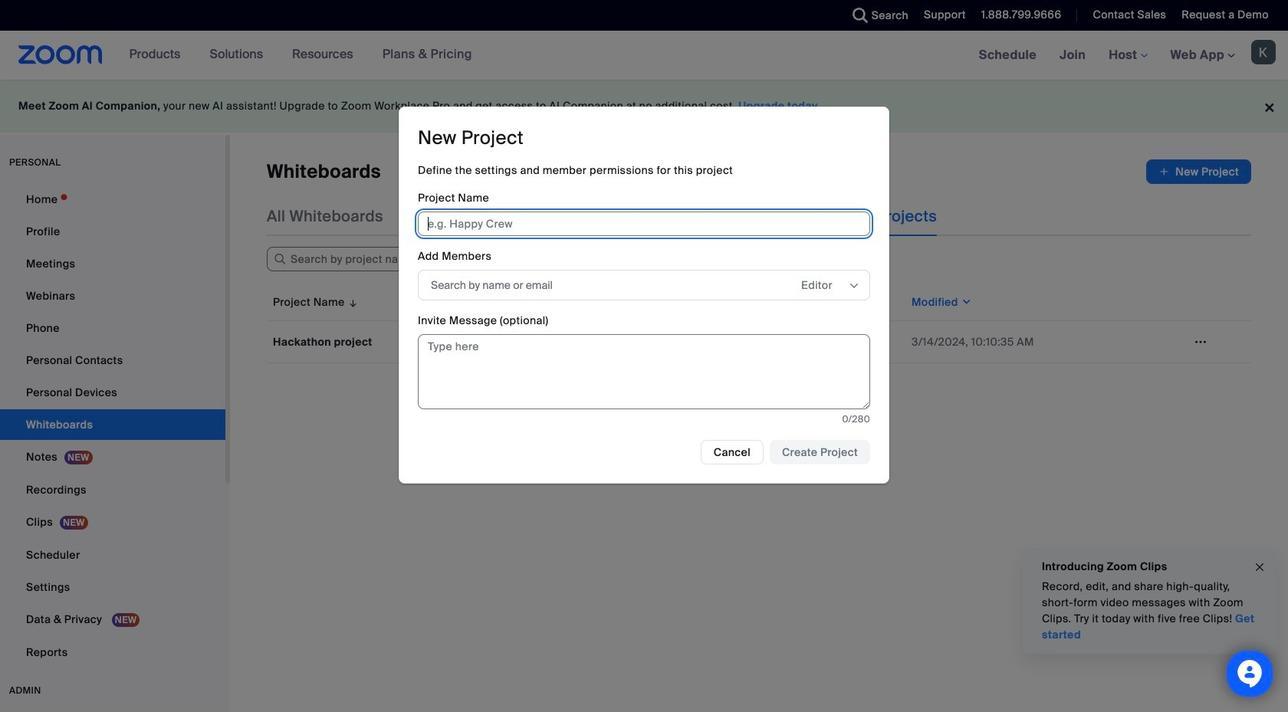 Task type: locate. For each thing, give the bounding box(es) containing it.
heading
[[418, 126, 524, 150]]

edit project image
[[1189, 335, 1213, 349]]

tabs of all whiteboard page tab list
[[267, 196, 937, 236]]

application
[[267, 284, 1252, 364]]

banner
[[0, 31, 1289, 81]]

personal menu menu
[[0, 184, 225, 670]]

add image
[[1159, 164, 1170, 179]]

dialog
[[399, 107, 890, 484]]

show options image
[[848, 280, 861, 292]]

e.g. Happy Crew text field
[[418, 212, 871, 236]]

footer
[[0, 80, 1289, 133]]



Task type: vqa. For each thing, say whether or not it's contained in the screenshot.
"Inc."
no



Task type: describe. For each thing, give the bounding box(es) containing it.
meetings navigation
[[968, 31, 1289, 81]]

Search text field
[[267, 247, 451, 272]]

product information navigation
[[118, 31, 484, 80]]

Search by name or email,Search by name or email text field
[[431, 274, 769, 297]]

Invite Message (optional) text field
[[418, 335, 871, 410]]

arrow down image
[[345, 293, 359, 311]]

close image
[[1254, 559, 1266, 576]]



